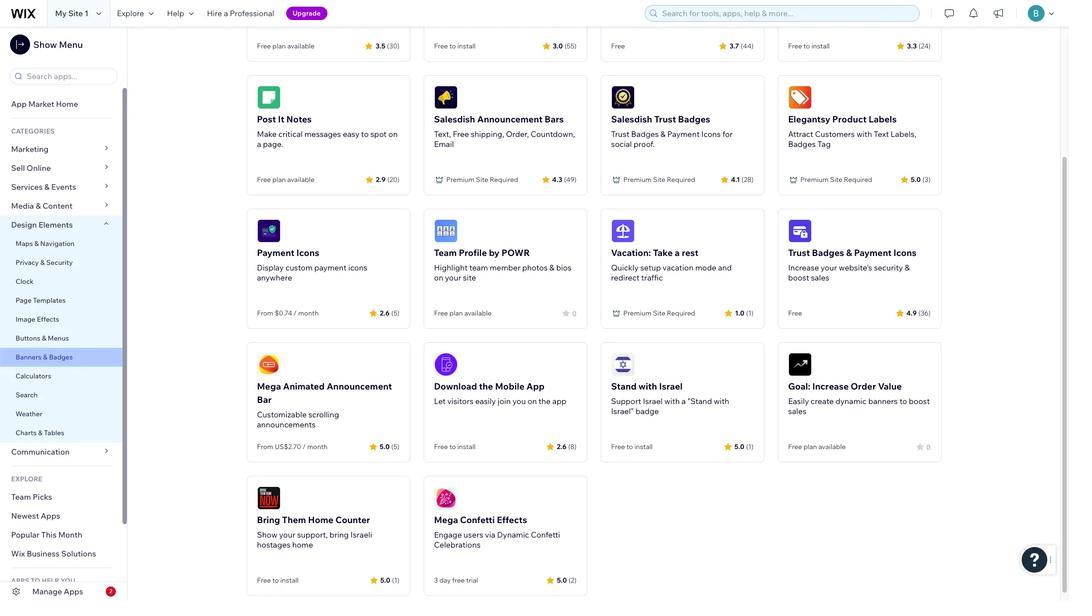 Task type: locate. For each thing, give the bounding box(es) containing it.
boost right banners
[[909, 397, 930, 407]]

2.6 for app
[[557, 443, 567, 451]]

free right 1.0 (1)
[[789, 309, 802, 318]]

to left spot
[[361, 129, 369, 139]]

salesdish down salesdish trust badges logo
[[611, 114, 653, 125]]

to inside goal: increase order value easily create dynamic banners to boost sales
[[900, 397, 908, 407]]

banners
[[16, 353, 42, 362]]

effects down templates
[[37, 315, 59, 324]]

1 vertical spatial effects
[[497, 515, 527, 526]]

download the mobile app logo image
[[434, 353, 458, 377]]

mega inside the mega animated announcement bar customizable scrolling announcements
[[257, 381, 281, 392]]

1 vertical spatial increase
[[813, 381, 849, 392]]

(36)
[[919, 309, 931, 317]]

icons
[[702, 129, 721, 139], [297, 247, 319, 258], [894, 247, 917, 258]]

sales inside goal: increase order value easily create dynamic banners to boost sales
[[789, 407, 807, 417]]

1 horizontal spatial /
[[303, 443, 306, 451]]

icons up the security
[[894, 247, 917, 258]]

install for download the mobile app
[[458, 443, 476, 451]]

1.0
[[735, 309, 745, 317]]

communication link
[[0, 443, 123, 462]]

upgrade
[[293, 9, 321, 17]]

3.0 (55)
[[553, 42, 577, 50]]

apps down you
[[64, 587, 83, 597]]

easy
[[343, 129, 360, 139]]

0 horizontal spatial trust
[[611, 129, 630, 139]]

payment right proof.
[[668, 129, 700, 139]]

required for product
[[844, 175, 873, 184]]

0 horizontal spatial sales
[[789, 407, 807, 417]]

&
[[661, 129, 666, 139], [44, 182, 50, 192], [36, 201, 41, 211], [34, 240, 39, 248], [847, 247, 853, 258], [40, 258, 45, 267], [550, 263, 555, 273], [905, 263, 910, 273], [42, 334, 46, 343], [43, 353, 47, 362], [38, 429, 43, 437]]

on for post it notes
[[389, 129, 398, 139]]

1 horizontal spatial 5.0 (1)
[[735, 443, 754, 451]]

install down search for tools, apps, help & more... "field"
[[812, 42, 830, 50]]

confetti up users
[[460, 515, 495, 526]]

maps & navigation
[[16, 240, 75, 248]]

sales inside 'trust badges & payment icons increase your website's security & boost sales'
[[811, 273, 830, 283]]

1 horizontal spatial home
[[308, 515, 334, 526]]

on inside post it notes make critical messages easy to spot on a page.
[[389, 129, 398, 139]]

site down traffic
[[653, 309, 666, 318]]

home for them
[[308, 515, 334, 526]]

online
[[27, 163, 51, 173]]

1 horizontal spatial 0
[[927, 443, 931, 452]]

1 horizontal spatial 2.6
[[557, 443, 567, 451]]

your down the them
[[279, 530, 296, 540]]

0 vertical spatial increase
[[789, 263, 819, 273]]

0 vertical spatial /
[[294, 309, 297, 318]]

0 vertical spatial sales
[[811, 273, 830, 283]]

0 vertical spatial effects
[[37, 315, 59, 324]]

sell online link
[[0, 159, 123, 178]]

1 salesdish from the left
[[434, 114, 475, 125]]

goal: increase order value easily create dynamic banners to boost sales
[[789, 381, 930, 417]]

1 vertical spatial confetti
[[531, 530, 560, 540]]

team up highlight
[[434, 247, 457, 258]]

site left 1
[[68, 8, 83, 18]]

(5)
[[392, 309, 400, 317], [392, 443, 400, 451]]

(5) for mega animated announcement bar
[[392, 443, 400, 451]]

0 vertical spatial show
[[33, 39, 57, 50]]

premium site required down shipping,
[[447, 175, 518, 184]]

premium site required down traffic
[[624, 309, 696, 318]]

/ right us$2.70
[[303, 443, 306, 451]]

free to install down hostages
[[257, 577, 299, 585]]

israel right support
[[643, 397, 663, 407]]

boost down trust badges & payment icons logo
[[789, 273, 810, 283]]

bring
[[257, 515, 280, 526]]

2 horizontal spatial your
[[821, 263, 837, 273]]

bar
[[257, 394, 272, 406]]

effects up dynamic
[[497, 515, 527, 526]]

apps for newest apps
[[41, 511, 60, 521]]

you
[[61, 577, 75, 586]]

dynamic
[[836, 397, 867, 407]]

app right mobile at the left of the page
[[527, 381, 545, 392]]

value
[[878, 381, 902, 392]]

sales left website's
[[811, 273, 830, 283]]

(2)
[[569, 576, 577, 585]]

0 vertical spatial team
[[434, 247, 457, 258]]

on inside download the mobile app let visitors easily join you on the app
[[528, 397, 537, 407]]

mega up engage
[[434, 515, 458, 526]]

salesdish for salesdish trust badges
[[611, 114, 653, 125]]

design elements
[[11, 220, 73, 230]]

0 horizontal spatial your
[[279, 530, 296, 540]]

2 vertical spatial on
[[528, 397, 537, 407]]

post it notes logo image
[[257, 86, 280, 109]]

1 horizontal spatial mega
[[434, 515, 458, 526]]

payment inside 'trust badges & payment icons increase your website's security & boost sales'
[[855, 247, 892, 258]]

1 horizontal spatial show
[[257, 530, 278, 540]]

5.0 for mega confetti effects
[[557, 576, 567, 585]]

site down shipping,
[[476, 175, 489, 184]]

increase
[[789, 263, 819, 273], [813, 381, 849, 392]]

mega up bar
[[257, 381, 281, 392]]

required for announcement
[[490, 175, 518, 184]]

banners
[[869, 397, 898, 407]]

& left bios
[[550, 263, 555, 273]]

0 horizontal spatial home
[[56, 99, 78, 109]]

0 vertical spatial trust
[[655, 114, 676, 125]]

a inside post it notes make critical messages easy to spot on a page.
[[257, 139, 261, 149]]

2.6
[[380, 309, 390, 317], [557, 443, 567, 451]]

1 vertical spatial show
[[257, 530, 278, 540]]

tag
[[818, 139, 831, 149]]

categories
[[11, 127, 55, 135]]

1 vertical spatial 0
[[927, 443, 931, 452]]

free to install up salesdish announcement bars logo
[[434, 42, 476, 50]]

0 horizontal spatial app
[[11, 99, 27, 109]]

by
[[489, 247, 500, 258]]

Search apps... field
[[23, 69, 114, 84]]

salesdish inside salesdish announcement bars text, free shipping, order, countdown, email
[[434, 114, 475, 125]]

trust left proof.
[[611, 129, 630, 139]]

home up support,
[[308, 515, 334, 526]]

on for download the mobile app
[[528, 397, 537, 407]]

0 horizontal spatial mega
[[257, 381, 281, 392]]

1 vertical spatial 5.0 (1)
[[380, 576, 400, 585]]

0 vertical spatial 5.0 (1)
[[735, 443, 754, 451]]

1 vertical spatial 2.6
[[557, 443, 567, 451]]

install down badge
[[635, 443, 653, 451]]

icons inside salesdish trust badges trust badges & payment icons for social proof.
[[702, 129, 721, 139]]

3.5 (30)
[[376, 42, 400, 50]]

free right (30) at the top left of page
[[434, 42, 448, 50]]

your inside 'trust badges & payment icons increase your website's security & boost sales'
[[821, 263, 837, 273]]

available down the critical
[[287, 175, 315, 184]]

from $0.74 / month
[[257, 309, 319, 318]]

with left text
[[857, 129, 873, 139]]

free to install
[[434, 42, 476, 50], [789, 42, 830, 50], [434, 443, 476, 451], [611, 443, 653, 451], [257, 577, 299, 585]]

1 vertical spatial home
[[308, 515, 334, 526]]

month right $0.74
[[298, 309, 319, 318]]

display
[[257, 263, 284, 273]]

month right us$2.70
[[307, 443, 328, 451]]

1 horizontal spatial effects
[[497, 515, 527, 526]]

mega for engage
[[434, 515, 458, 526]]

0 vertical spatial boost
[[789, 273, 810, 283]]

on inside team profile by powr highlight team member photos & bios on your site
[[434, 273, 444, 283]]

0 horizontal spatial 5.0 (1)
[[380, 576, 400, 585]]

menus
[[48, 334, 69, 343]]

a left "stand
[[682, 397, 686, 407]]

0 horizontal spatial confetti
[[460, 515, 495, 526]]

with inside elegantsy product labels attract customers with text labels, badges tag
[[857, 129, 873, 139]]

premium site required down proof.
[[624, 175, 696, 184]]

day
[[440, 577, 451, 585]]

badges inside elegantsy product labels attract customers with text labels, badges tag
[[789, 139, 816, 149]]

2 horizontal spatial icons
[[894, 247, 917, 258]]

notes
[[287, 114, 312, 125]]

buttons & menus link
[[0, 329, 123, 348]]

site down proof.
[[653, 175, 666, 184]]

1 horizontal spatial team
[[434, 247, 457, 258]]

boost inside goal: increase order value easily create dynamic banners to boost sales
[[909, 397, 930, 407]]

1 vertical spatial on
[[434, 273, 444, 283]]

2 vertical spatial (1)
[[392, 576, 400, 585]]

trust up proof.
[[655, 114, 676, 125]]

team profile by powr logo image
[[434, 219, 458, 243]]

vacation:
[[611, 247, 651, 258]]

a inside stand with israel support israel with a "stand with israel" badge
[[682, 397, 686, 407]]

to down value
[[900, 397, 908, 407]]

announcements
[[257, 420, 316, 430]]

quickly
[[611, 263, 639, 273]]

free to install down israel"
[[611, 443, 653, 451]]

from left $0.74
[[257, 309, 273, 318]]

to down search for tools, apps, help & more... "field"
[[804, 42, 810, 50]]

1 vertical spatial apps
[[64, 587, 83, 597]]

1 vertical spatial sales
[[789, 407, 807, 417]]

0 horizontal spatial show
[[33, 39, 57, 50]]

0 horizontal spatial the
[[479, 381, 493, 392]]

1 horizontal spatial app
[[527, 381, 545, 392]]

3.3
[[908, 42, 917, 50]]

home inside sidebar element
[[56, 99, 78, 109]]

team inside team profile by powr highlight team member photos & bios on your site
[[434, 247, 457, 258]]

required down salesdish trust badges trust badges & payment icons for social proof.
[[667, 175, 696, 184]]

0 vertical spatial on
[[389, 129, 398, 139]]

powr
[[502, 247, 530, 258]]

1 vertical spatial trust
[[611, 129, 630, 139]]

2 horizontal spatial on
[[528, 397, 537, 407]]

team picks
[[11, 492, 52, 503]]

1 horizontal spatial on
[[434, 273, 444, 283]]

0 horizontal spatial payment
[[257, 247, 295, 258]]

0 vertical spatial announcement
[[477, 114, 543, 125]]

1 vertical spatial from
[[257, 443, 273, 451]]

0 vertical spatial home
[[56, 99, 78, 109]]

2 horizontal spatial payment
[[855, 247, 892, 258]]

from left us$2.70
[[257, 443, 273, 451]]

a inside vacation: take a rest quickly setup vacation mode and redirect traffic
[[675, 247, 680, 258]]

2 horizontal spatial trust
[[789, 247, 810, 258]]

content
[[43, 201, 73, 211]]

0 horizontal spatial apps
[[41, 511, 60, 521]]

salesdish up 'text,'
[[434, 114, 475, 125]]

premium down tag
[[801, 175, 829, 184]]

1 horizontal spatial trust
[[655, 114, 676, 125]]

site for elegantsy product labels
[[831, 175, 843, 184]]

show down bring
[[257, 530, 278, 540]]

team inside sidebar element
[[11, 492, 31, 503]]

free down easily
[[789, 443, 802, 451]]

(55)
[[565, 42, 577, 50]]

2 vertical spatial trust
[[789, 247, 810, 258]]

support,
[[297, 530, 328, 540]]

0 horizontal spatial effects
[[37, 315, 59, 324]]

Search for tools, apps, help & more... field
[[659, 6, 916, 21]]

counter
[[336, 515, 370, 526]]

0 horizontal spatial icons
[[297, 247, 319, 258]]

you
[[513, 397, 526, 407]]

mega animated announcement bar logo image
[[257, 353, 280, 377]]

labels
[[869, 114, 897, 125]]

visitors
[[448, 397, 474, 407]]

site for salesdish announcement bars
[[476, 175, 489, 184]]

celebrations
[[434, 540, 481, 550]]

1 vertical spatial month
[[307, 443, 328, 451]]

0 vertical spatial 2.6
[[380, 309, 390, 317]]

custom
[[286, 263, 313, 273]]

1 horizontal spatial icons
[[702, 129, 721, 139]]

free to install down 'visitors' on the bottom
[[434, 443, 476, 451]]

1
[[85, 8, 89, 18]]

events
[[51, 182, 76, 192]]

app left market on the top left
[[11, 99, 27, 109]]

1 vertical spatial (1)
[[746, 443, 754, 451]]

0 horizontal spatial 0
[[573, 309, 577, 318]]

show inside bring them home counter show your support, bring israeli hostages home
[[257, 530, 278, 540]]

a left the rest
[[675, 247, 680, 258]]

premium site required for trust
[[624, 175, 696, 184]]

security
[[46, 258, 73, 267]]

free plan available down upgrade button
[[257, 42, 315, 50]]

& inside salesdish trust badges trust badges & payment icons for social proof.
[[661, 129, 666, 139]]

0 vertical spatial (1)
[[746, 309, 754, 317]]

templates
[[33, 296, 66, 305]]

1 vertical spatial /
[[303, 443, 306, 451]]

home
[[56, 99, 78, 109], [308, 515, 334, 526]]

2 salesdish from the left
[[611, 114, 653, 125]]

1 (5) from the top
[[392, 309, 400, 317]]

the up easily
[[479, 381, 493, 392]]

payment up the security
[[855, 247, 892, 258]]

business
[[27, 549, 60, 559]]

1 vertical spatial mega
[[434, 515, 458, 526]]

sales
[[811, 273, 830, 283], [789, 407, 807, 417]]

1 vertical spatial boost
[[909, 397, 930, 407]]

5.0 for stand with israel
[[735, 443, 745, 451]]

team for picks
[[11, 492, 31, 503]]

premium site required for rest
[[624, 309, 696, 318]]

0 vertical spatial month
[[298, 309, 319, 318]]

(28)
[[742, 175, 754, 184]]

with
[[857, 129, 873, 139], [639, 381, 657, 392], [665, 397, 680, 407], [714, 397, 730, 407]]

2 (5) from the top
[[392, 443, 400, 451]]

announcement up order,
[[477, 114, 543, 125]]

premium for text,
[[447, 175, 475, 184]]

icons left for
[[702, 129, 721, 139]]

1 horizontal spatial apps
[[64, 587, 83, 597]]

0 vertical spatial confetti
[[460, 515, 495, 526]]

show inside show menu button
[[33, 39, 57, 50]]

buttons & menus
[[16, 334, 69, 343]]

0 vertical spatial apps
[[41, 511, 60, 521]]

0 for value
[[927, 443, 931, 452]]

0 horizontal spatial on
[[389, 129, 398, 139]]

1 horizontal spatial salesdish
[[611, 114, 653, 125]]

0 vertical spatial mega
[[257, 381, 281, 392]]

1 horizontal spatial the
[[539, 397, 551, 407]]

effects inside mega confetti effects engage users via dynamic confetti celebrations
[[497, 515, 527, 526]]

sidebar element
[[0, 27, 128, 602]]

mega inside mega confetti effects engage users via dynamic confetti celebrations
[[434, 515, 458, 526]]

install down home
[[280, 577, 299, 585]]

announcement inside the mega animated announcement bar customizable scrolling announcements
[[327, 381, 392, 392]]

payment inside payment icons display custom payment icons anywhere
[[257, 247, 295, 258]]

(5) for payment icons
[[392, 309, 400, 317]]

salesdish trust badges logo image
[[611, 86, 635, 109]]

trust down trust badges & payment icons logo
[[789, 247, 810, 258]]

0 horizontal spatial boost
[[789, 273, 810, 283]]

install for bring them home counter
[[280, 577, 299, 585]]

free right (55)
[[611, 42, 625, 50]]

0 vertical spatial app
[[11, 99, 27, 109]]

1 vertical spatial (5)
[[392, 443, 400, 451]]

wix business solutions link
[[0, 545, 123, 564]]

on right spot
[[389, 129, 398, 139]]

newest apps link
[[0, 507, 123, 526]]

5.0 (1) for stand with israel
[[735, 443, 754, 451]]

salesdish inside salesdish trust badges trust badges & payment icons for social proof.
[[611, 114, 653, 125]]

the
[[479, 381, 493, 392], [539, 397, 551, 407]]

mega confetti effects logo image
[[434, 487, 458, 510]]

3.0
[[553, 42, 563, 50]]

0 vertical spatial from
[[257, 309, 273, 318]]

3.3 (24)
[[908, 42, 931, 50]]

(44)
[[741, 42, 754, 50]]

free
[[452, 577, 465, 585]]

home inside bring them home counter show your support, bring israeli hostages home
[[308, 515, 334, 526]]

free to install for stand with israel
[[611, 443, 653, 451]]

0 horizontal spatial announcement
[[327, 381, 392, 392]]

1 vertical spatial app
[[527, 381, 545, 392]]

announcement up scrolling
[[327, 381, 392, 392]]

from for bar
[[257, 443, 273, 451]]

1 horizontal spatial sales
[[811, 273, 830, 283]]

/ for custom
[[294, 309, 297, 318]]

1 horizontal spatial announcement
[[477, 114, 543, 125]]

2 from from the top
[[257, 443, 273, 451]]

trust badges & payment icons logo image
[[789, 219, 812, 243]]

premium down redirect
[[624, 309, 652, 318]]

increase up create
[[813, 381, 849, 392]]

home for market
[[56, 99, 78, 109]]

salesdish announcement bars logo image
[[434, 86, 458, 109]]

free to install for download the mobile app
[[434, 443, 476, 451]]

install for stand with israel
[[635, 443, 653, 451]]

home right market on the top left
[[56, 99, 78, 109]]

& right 'banners' on the left bottom of page
[[43, 353, 47, 362]]

the left app
[[539, 397, 551, 407]]

media
[[11, 201, 34, 211]]

icons
[[348, 263, 368, 273]]

bring them home counter logo image
[[257, 487, 280, 510]]

increase inside 'trust badges & payment icons increase your website's security & boost sales'
[[789, 263, 819, 273]]

wix business solutions
[[11, 549, 96, 559]]

0 vertical spatial 0
[[573, 309, 577, 318]]

& left events
[[44, 182, 50, 192]]

1 from from the top
[[257, 309, 273, 318]]

1 vertical spatial the
[[539, 397, 551, 407]]

1 vertical spatial announcement
[[327, 381, 392, 392]]

charts
[[16, 429, 37, 437]]

2.6 for custom
[[380, 309, 390, 317]]

& left menus
[[42, 334, 46, 343]]

0 vertical spatial (5)
[[392, 309, 400, 317]]

1 horizontal spatial your
[[445, 273, 462, 283]]

proof.
[[634, 139, 655, 149]]

free right 'text,'
[[453, 129, 469, 139]]

free to install down search for tools, apps, help & more... "field"
[[789, 42, 830, 50]]

design elements link
[[0, 216, 123, 235]]

create
[[811, 397, 834, 407]]

0 horizontal spatial team
[[11, 492, 31, 503]]

apps for manage apps
[[64, 587, 83, 597]]

premium site required down tag
[[801, 175, 873, 184]]

apps up the this
[[41, 511, 60, 521]]

team picks link
[[0, 488, 123, 507]]

0 horizontal spatial 2.6
[[380, 309, 390, 317]]

0 horizontal spatial salesdish
[[434, 114, 475, 125]]

required down vacation
[[667, 309, 696, 318]]

privacy & security link
[[0, 253, 123, 272]]

increase down trust badges & payment icons logo
[[789, 263, 819, 273]]

1 horizontal spatial payment
[[668, 129, 700, 139]]

1 horizontal spatial boost
[[909, 397, 930, 407]]

charts & tables link
[[0, 424, 123, 443]]

0 horizontal spatial /
[[294, 309, 297, 318]]

premium down 'email'
[[447, 175, 475, 184]]

site down tag
[[831, 175, 843, 184]]

rest
[[682, 247, 699, 258]]

app inside download the mobile app let visitors easily join you on the app
[[527, 381, 545, 392]]

1 vertical spatial team
[[11, 492, 31, 503]]

sell online
[[11, 163, 51, 173]]

2.9 (20)
[[376, 175, 400, 184]]



Task type: describe. For each thing, give the bounding box(es) containing it.
(1) for vacation: take a rest
[[746, 309, 754, 317]]

0 vertical spatial the
[[479, 381, 493, 392]]

show menu button
[[10, 35, 83, 55]]

badge
[[636, 407, 659, 417]]

search link
[[0, 386, 123, 405]]

manage
[[32, 587, 62, 597]]

& right maps in the top left of the page
[[34, 240, 39, 248]]

customizable
[[257, 410, 307, 420]]

boost inside 'trust badges & payment icons increase your website's security & boost sales'
[[789, 273, 810, 283]]

with right "stand
[[714, 397, 730, 407]]

website's
[[839, 263, 873, 273]]

& right media in the left of the page
[[36, 201, 41, 211]]

bring them home counter show your support, bring israeli hostages home
[[257, 515, 372, 550]]

elements
[[39, 220, 73, 230]]

menu
[[59, 39, 83, 50]]

marketing
[[11, 144, 49, 154]]

elegantsy product labels logo image
[[789, 86, 812, 109]]

newest apps
[[11, 511, 60, 521]]

profile
[[459, 247, 487, 258]]

month for announcement
[[307, 443, 328, 451]]

5.0 for bring them home counter
[[380, 576, 390, 585]]

mega for bar
[[257, 381, 281, 392]]

market
[[28, 99, 54, 109]]

with right badge
[[665, 397, 680, 407]]

plan down highlight
[[450, 309, 463, 318]]

5.0 for mega animated announcement bar
[[380, 443, 390, 451]]

& inside team profile by powr highlight team member photos & bios on your site
[[550, 263, 555, 273]]

image effects
[[16, 315, 59, 324]]

this
[[41, 530, 57, 540]]

search
[[16, 391, 38, 399]]

order,
[[506, 129, 529, 139]]

1.0 (1)
[[735, 309, 754, 317]]

and
[[718, 263, 732, 273]]

spot
[[371, 129, 387, 139]]

& up website's
[[847, 247, 853, 258]]

your inside team profile by powr highlight team member photos & bios on your site
[[445, 273, 462, 283]]

stand
[[611, 381, 637, 392]]

mobile
[[495, 381, 525, 392]]

free down page.
[[257, 175, 271, 184]]

privacy
[[16, 258, 39, 267]]

available down upgrade button
[[287, 42, 315, 50]]

services & events link
[[0, 178, 123, 197]]

(1) for bring them home counter
[[392, 576, 400, 585]]

explore
[[11, 475, 42, 484]]

maps & navigation link
[[0, 235, 123, 253]]

critical
[[279, 129, 303, 139]]

marketing link
[[0, 140, 123, 159]]

calculators link
[[0, 367, 123, 386]]

payment inside salesdish trust badges trust badges & payment icons for social proof.
[[668, 129, 700, 139]]

month for display
[[298, 309, 319, 318]]

3.5
[[376, 42, 386, 50]]

announcement inside salesdish announcement bars text, free shipping, order, countdown, email
[[477, 114, 543, 125]]

stand with israel logo image
[[611, 353, 635, 377]]

order
[[851, 381, 876, 392]]

text
[[874, 129, 889, 139]]

free down hostages
[[257, 577, 271, 585]]

your inside bring them home counter show your support, bring israeli hostages home
[[279, 530, 296, 540]]

free inside salesdish announcement bars text, free shipping, order, countdown, email
[[453, 129, 469, 139]]

& right the security
[[905, 263, 910, 273]]

site
[[463, 273, 476, 283]]

free down israel"
[[611, 443, 625, 451]]

israel"
[[611, 407, 634, 417]]

make
[[257, 129, 277, 139]]

salesdish for salesdish announcement bars
[[434, 114, 475, 125]]

customers
[[815, 129, 855, 139]]

available down create
[[819, 443, 846, 451]]

to inside post it notes make critical messages easy to spot on a page.
[[361, 129, 369, 139]]

required for trust
[[667, 175, 696, 184]]

banners & badges
[[16, 353, 73, 362]]

team profile by powr highlight team member photos & bios on your site
[[434, 247, 572, 283]]

2.9
[[376, 175, 386, 184]]

5.0 (1) for bring them home counter
[[380, 576, 400, 585]]

join
[[498, 397, 511, 407]]

team for profile
[[434, 247, 457, 258]]

app inside sidebar element
[[11, 99, 27, 109]]

member
[[490, 263, 521, 273]]

free down search for tools, apps, help & more... "field"
[[789, 42, 802, 50]]

increase inside goal: increase order value easily create dynamic banners to boost sales
[[813, 381, 849, 392]]

premium site required for text,
[[447, 175, 518, 184]]

show menu
[[33, 39, 83, 50]]

plan down the professional
[[273, 42, 286, 50]]

elegantsy product labels attract customers with text labels, badges tag
[[789, 114, 917, 149]]

a right hire
[[224, 8, 228, 18]]

/ for bar
[[303, 443, 306, 451]]

messages
[[305, 129, 341, 139]]

mode
[[696, 263, 717, 273]]

trust inside 'trust badges & payment icons increase your website's security & boost sales'
[[789, 247, 810, 258]]

free down the professional
[[257, 42, 271, 50]]

(3)
[[923, 175, 931, 184]]

1 horizontal spatial confetti
[[531, 530, 560, 540]]

page.
[[263, 139, 283, 149]]

to down 'visitors' on the bottom
[[450, 443, 456, 451]]

apps to help you
[[11, 577, 75, 586]]

1 vertical spatial israel
[[643, 397, 663, 407]]

wix
[[11, 549, 25, 559]]

from for custom
[[257, 309, 273, 318]]

countdown,
[[531, 129, 575, 139]]

(1) for stand with israel
[[746, 443, 754, 451]]

highlight
[[434, 263, 468, 273]]

0 for powr
[[573, 309, 577, 318]]

bars
[[545, 114, 564, 125]]

available down site
[[465, 309, 492, 318]]

free to install for bring them home counter
[[257, 577, 299, 585]]

with right stand
[[639, 381, 657, 392]]

easily
[[789, 397, 809, 407]]

payment icons logo image
[[257, 219, 280, 243]]

email
[[434, 139, 454, 149]]

required for take
[[667, 309, 696, 318]]

3 day free trial
[[434, 577, 478, 585]]

badges inside banners & badges link
[[49, 353, 73, 362]]

& right privacy
[[40, 258, 45, 267]]

premium site required for attract
[[801, 175, 873, 184]]

charts & tables
[[16, 429, 64, 437]]

2.6 (5)
[[380, 309, 400, 317]]

weather link
[[0, 405, 123, 424]]

site for salesdish trust badges
[[653, 175, 666, 184]]

icons inside 'trust badges & payment icons increase your website's security & boost sales'
[[894, 247, 917, 258]]

hostages
[[257, 540, 291, 550]]

4.3 (49)
[[552, 175, 577, 184]]

trust badges & payment icons increase your website's security & boost sales
[[789, 247, 917, 283]]

goal: increase order value logo image
[[789, 353, 812, 377]]

4.9
[[907, 309, 917, 317]]

icons inside payment icons display custom payment icons anywhere
[[297, 247, 319, 258]]

to down israel"
[[627, 443, 633, 451]]

plan down page.
[[273, 175, 286, 184]]

vacation: take a rest logo image
[[611, 219, 635, 243]]

help button
[[160, 0, 200, 27]]

privacy & security
[[16, 258, 73, 267]]

free down let
[[434, 443, 448, 451]]

premium for attract
[[801, 175, 829, 184]]

free plan available down page.
[[257, 175, 315, 184]]

to up salesdish announcement bars logo
[[450, 42, 456, 50]]

0 vertical spatial israel
[[659, 381, 683, 392]]

site for vacation: take a rest
[[653, 309, 666, 318]]

& left tables
[[38, 429, 43, 437]]

5.0 for elegantsy product labels
[[911, 175, 921, 184]]

download
[[434, 381, 477, 392]]

to down hostages
[[273, 577, 279, 585]]

goal:
[[789, 381, 811, 392]]

install up salesdish announcement bars logo
[[458, 42, 476, 50]]

plan down easily
[[804, 443, 817, 451]]

hire a professional link
[[200, 0, 281, 27]]

badges inside 'trust badges & payment icons increase your website's security & boost sales'
[[812, 247, 845, 258]]

to
[[31, 577, 40, 586]]

clock link
[[0, 272, 123, 291]]

effects inside sidebar element
[[37, 315, 59, 324]]

vacation: take a rest quickly setup vacation mode and redirect traffic
[[611, 247, 732, 283]]

support
[[611, 397, 642, 407]]

vacation
[[663, 263, 694, 273]]

free plan available down site
[[434, 309, 492, 318]]

salesdish announcement bars text, free shipping, order, countdown, email
[[434, 114, 575, 149]]

us$2.70
[[275, 443, 301, 451]]

free down highlight
[[434, 309, 448, 318]]

page
[[16, 296, 32, 305]]

premium for rest
[[624, 309, 652, 318]]

trial
[[466, 577, 478, 585]]

premium for trust
[[624, 175, 652, 184]]

free plan available down create
[[789, 443, 846, 451]]

manage apps
[[32, 587, 83, 597]]

upgrade button
[[286, 7, 327, 20]]



Task type: vqa. For each thing, say whether or not it's contained in the screenshot.


